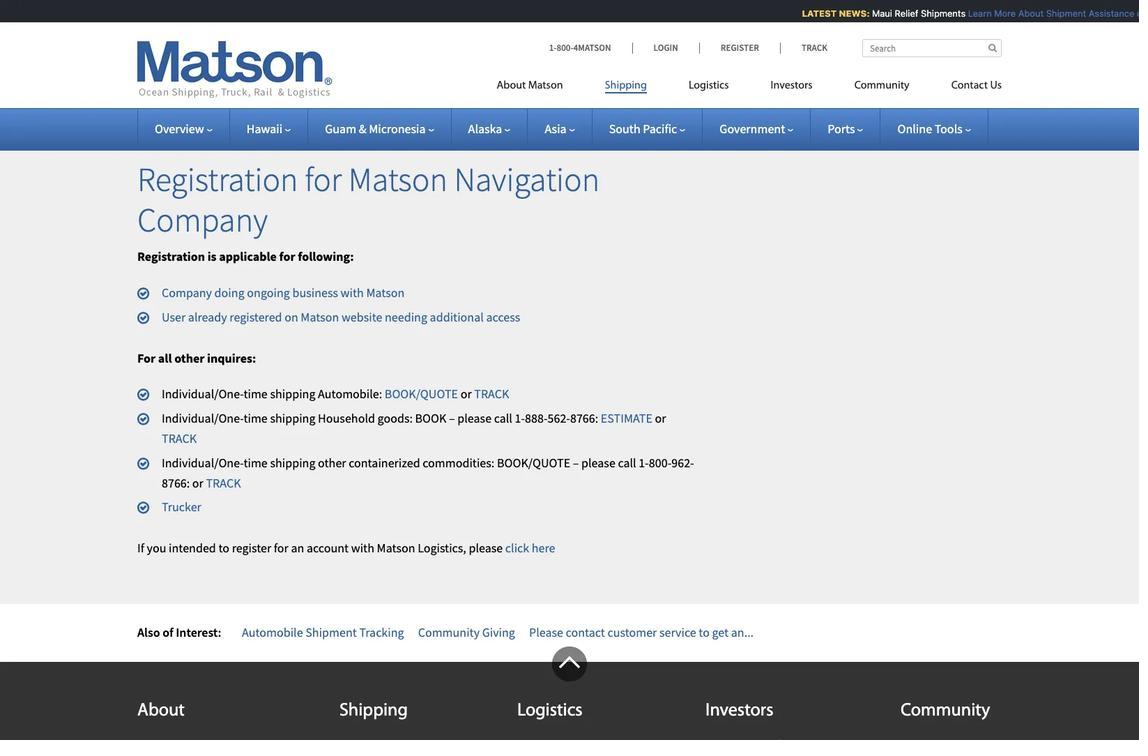 Task type: locate. For each thing, give the bounding box(es) containing it.
8766: inside "individual/one-time shipping household goods: book – please call 1-888-562-8766: estimate or track"
[[571, 410, 599, 426]]

1 horizontal spatial shipping
[[605, 80, 647, 91]]

0 vertical spatial other
[[175, 350, 205, 366]]

or up "trucker"
[[192, 475, 204, 491]]

shipping
[[605, 80, 647, 91], [340, 702, 408, 720]]

1 vertical spatial shipping
[[340, 702, 408, 720]]

1 horizontal spatial 8766:
[[571, 410, 599, 426]]

estimate link
[[601, 410, 653, 426]]

1- left 562-
[[515, 410, 525, 426]]

for up company doing ongoing business with matson
[[279, 248, 296, 265]]

shipping link
[[584, 73, 668, 102]]

0 vertical spatial shipping
[[270, 386, 316, 402]]

additional
[[430, 309, 484, 325]]

guam & micronesia link
[[325, 121, 434, 137]]

call down estimate
[[618, 455, 637, 471]]

1 registration from the top
[[137, 158, 298, 200]]

book/quote
[[385, 386, 458, 402], [497, 455, 571, 471]]

0 vertical spatial about
[[1014, 8, 1039, 19]]

here
[[532, 540, 556, 556]]

overview link
[[155, 121, 213, 137]]

guam & micronesia
[[325, 121, 426, 137]]

1 horizontal spatial 800-
[[649, 455, 672, 471]]

time inside "individual/one-time shipping household goods: book – please call 1-888-562-8766: estimate or track"
[[244, 410, 268, 426]]

2 time from the top
[[244, 410, 268, 426]]

1 vertical spatial track
[[162, 430, 197, 446]]

1 horizontal spatial logistics
[[689, 80, 729, 91]]

0 vertical spatial shipping
[[605, 80, 647, 91]]

1 horizontal spatial –
[[573, 455, 579, 471]]

1 vertical spatial registration
[[137, 248, 205, 265]]

1 horizontal spatial about
[[497, 80, 526, 91]]

0 vertical spatial logistics
[[689, 80, 729, 91]]

1 horizontal spatial to
[[699, 624, 710, 640]]

2 vertical spatial shipping
[[270, 455, 316, 471]]

1 horizontal spatial book/quote
[[497, 455, 571, 471]]

footer containing about
[[0, 646, 1140, 740]]

book/quote link
[[385, 386, 458, 402]]

None search field
[[863, 39, 1002, 57]]

1 vertical spatial investors
[[706, 702, 774, 720]]

company up user at the top left of the page
[[162, 285, 212, 301]]

1 horizontal spatial call
[[618, 455, 637, 471]]

or inside individual/one-time shipping other containerized commodities: book/quote – please call 1-800-962- 8766: or
[[192, 475, 204, 491]]

registration inside registration for matson navigation company
[[137, 158, 298, 200]]

track
[[475, 386, 510, 402], [162, 430, 197, 446], [206, 475, 241, 491]]

0 horizontal spatial to
[[219, 540, 230, 556]]

0 vertical spatial with
[[341, 285, 364, 301]]

please right book
[[458, 410, 492, 426]]

interest:
[[176, 624, 221, 640]]

1 vertical spatial community
[[418, 624, 480, 640]]

0 horizontal spatial logistics
[[518, 702, 583, 720]]

giving
[[482, 624, 515, 640]]

asia
[[545, 121, 567, 137]]

user already registered on matson website needing additional access
[[162, 309, 521, 325]]

1 individual/one- from the top
[[162, 386, 244, 402]]

– inside individual/one-time shipping other containerized commodities: book/quote – please call 1-800-962- 8766: or
[[573, 455, 579, 471]]

1 vertical spatial track link
[[162, 430, 197, 446]]

0 horizontal spatial 1-
[[515, 410, 525, 426]]

2 shipping from the top
[[270, 410, 316, 426]]

8766:
[[571, 410, 599, 426], [162, 475, 190, 491]]

0 horizontal spatial track
[[162, 430, 197, 446]]

2 registration from the top
[[137, 248, 205, 265]]

to left register
[[219, 540, 230, 556]]

1 vertical spatial with
[[351, 540, 375, 556]]

online
[[898, 121, 933, 137]]

800- up about matson link
[[557, 42, 574, 54]]

2 vertical spatial individual/one-
[[162, 455, 244, 471]]

shipment left assistance
[[1042, 8, 1082, 19]]

0 vertical spatial call
[[494, 410, 513, 426]]

1 vertical spatial 1-
[[515, 410, 525, 426]]

matson inside about matson link
[[529, 80, 563, 91]]

time for household
[[244, 410, 268, 426]]

&
[[359, 121, 367, 137]]

call left 888- on the left
[[494, 410, 513, 426]]

matson down micronesia
[[349, 158, 448, 200]]

pacific
[[643, 121, 678, 137]]

3 shipping from the top
[[270, 455, 316, 471]]

register
[[232, 540, 271, 556]]

search image
[[989, 43, 998, 52]]

household
[[318, 410, 375, 426]]

track inside "individual/one-time shipping household goods: book – please call 1-888-562-8766: estimate or track"
[[162, 430, 197, 446]]

0 vertical spatial time
[[244, 386, 268, 402]]

to left get
[[699, 624, 710, 640]]

1 horizontal spatial 1-
[[549, 42, 557, 54]]

0 vertical spatial registration
[[137, 158, 298, 200]]

website
[[342, 309, 383, 325]]

1 vertical spatial 800-
[[649, 455, 672, 471]]

3 individual/one- from the top
[[162, 455, 244, 471]]

0 horizontal spatial book/quote
[[385, 386, 458, 402]]

book/quote down 888- on the left
[[497, 455, 571, 471]]

1 vertical spatial book/quote
[[497, 455, 571, 471]]

user
[[162, 309, 186, 325]]

2 individual/one- from the top
[[162, 410, 244, 426]]

tools
[[935, 121, 963, 137]]

1-800-4matson link
[[549, 42, 632, 54]]

applicable
[[219, 248, 277, 265]]

track link for individual/one-time shipping household goods: book – please call 1-888-562-8766: estimate or track
[[162, 430, 197, 446]]

2 horizontal spatial 1-
[[639, 455, 649, 471]]

investors
[[771, 80, 813, 91], [706, 702, 774, 720]]

book/quote up book
[[385, 386, 458, 402]]

blue matson logo with ocean, shipping, truck, rail and logistics written beneath it. image
[[137, 41, 333, 98]]

0 horizontal spatial 800-
[[557, 42, 574, 54]]

account
[[307, 540, 349, 556]]

1- left 962-
[[639, 455, 649, 471]]

with right account
[[351, 540, 375, 556]]

0 vertical spatial company
[[137, 199, 268, 240]]

1 time from the top
[[244, 386, 268, 402]]

logistics down backtop image
[[518, 702, 583, 720]]

footer
[[0, 646, 1140, 740]]

0 vertical spatial community
[[855, 80, 910, 91]]

register link
[[699, 42, 781, 54]]

0 vertical spatial please
[[458, 410, 492, 426]]

0 vertical spatial shipment
[[1042, 8, 1082, 19]]

1- inside individual/one-time shipping other containerized commodities: book/quote – please call 1-800-962- 8766: or
[[639, 455, 649, 471]]

0 vertical spatial investors
[[771, 80, 813, 91]]

logistics down register link
[[689, 80, 729, 91]]

1 vertical spatial other
[[318, 455, 346, 471]]

–
[[449, 410, 455, 426], [573, 455, 579, 471]]

for left an
[[274, 540, 289, 556]]

1 shipping from the top
[[270, 386, 316, 402]]

1-
[[549, 42, 557, 54], [515, 410, 525, 426], [639, 455, 649, 471]]

registration
[[137, 158, 298, 200], [137, 248, 205, 265]]

trucker link
[[162, 499, 201, 515]]

2 vertical spatial 1-
[[639, 455, 649, 471]]

access
[[487, 309, 521, 325]]

1 vertical spatial please
[[582, 455, 616, 471]]

0 horizontal spatial –
[[449, 410, 455, 426]]

shipping inside top menu navigation
[[605, 80, 647, 91]]

2 vertical spatial track link
[[206, 475, 241, 491]]

0 vertical spatial for
[[305, 158, 342, 200]]

0 vertical spatial book/quote
[[385, 386, 458, 402]]

please left click
[[469, 540, 503, 556]]

other inside individual/one-time shipping other containerized commodities: book/quote – please call 1-800-962- 8766: or
[[318, 455, 346, 471]]

individual/one- for individual/one-time shipping household goods: book – please call 1-888-562-8766:
[[162, 410, 244, 426]]

1 vertical spatial –
[[573, 455, 579, 471]]

investors inside footer
[[706, 702, 774, 720]]

shipments
[[916, 8, 961, 19]]

please contact customer service to get an...
[[529, 624, 754, 640]]

tracking
[[360, 624, 404, 640]]

about
[[1014, 8, 1039, 19], [497, 80, 526, 91], [137, 702, 185, 720]]

track link
[[475, 386, 510, 402], [162, 430, 197, 446], [206, 475, 241, 491]]

time
[[244, 386, 268, 402], [244, 410, 268, 426], [244, 455, 268, 471]]

registration for registration is applicable for following:
[[137, 248, 205, 265]]

shipping for household
[[270, 410, 316, 426]]

for
[[305, 158, 342, 200], [279, 248, 296, 265], [274, 540, 289, 556]]

0 horizontal spatial call
[[494, 410, 513, 426]]

please down estimate
[[582, 455, 616, 471]]

for
[[137, 350, 156, 366]]

book
[[415, 410, 447, 426]]

individual/one- inside "individual/one-time shipping household goods: book – please call 1-888-562-8766: estimate or track"
[[162, 410, 244, 426]]

0 vertical spatial track link
[[475, 386, 510, 402]]

2 vertical spatial about
[[137, 702, 185, 720]]

for inside registration for matson navigation company
[[305, 158, 342, 200]]

1 vertical spatial time
[[244, 410, 268, 426]]

1 vertical spatial shipment
[[306, 624, 357, 640]]

registered
[[230, 309, 282, 325]]

company doing ongoing business with matson link
[[162, 285, 405, 301]]

0 vertical spatial track
[[475, 386, 510, 402]]

commodities:
[[423, 455, 495, 471]]

1- left 4matson
[[549, 42, 557, 54]]

doing
[[215, 285, 245, 301]]

or right estimate
[[655, 410, 667, 426]]

1 horizontal spatial track
[[206, 475, 241, 491]]

logistics
[[689, 80, 729, 91], [518, 702, 583, 720]]

micronesia
[[369, 121, 426, 137]]

about inside top menu navigation
[[497, 80, 526, 91]]

with up website
[[341, 285, 364, 301]]

3 time from the top
[[244, 455, 268, 471]]

matson up asia
[[529, 80, 563, 91]]

government link
[[720, 121, 794, 137]]

individual/one-time shipping household goods: book – please call 1-888-562-8766: estimate or track
[[162, 410, 667, 446]]

call
[[494, 410, 513, 426], [618, 455, 637, 471]]

1 vertical spatial shipping
[[270, 410, 316, 426]]

shipping inside "individual/one-time shipping household goods: book – please call 1-888-562-8766: estimate or track"
[[270, 410, 316, 426]]

0 vertical spatial 800-
[[557, 42, 574, 54]]

1 horizontal spatial other
[[318, 455, 346, 471]]

time inside individual/one-time shipping other containerized commodities: book/quote – please call 1-800-962- 8766: or
[[244, 455, 268, 471]]

other down household
[[318, 455, 346, 471]]

8766: inside individual/one-time shipping other containerized commodities: book/quote – please call 1-800-962- 8766: or
[[162, 475, 190, 491]]

1 vertical spatial individual/one-
[[162, 410, 244, 426]]

please
[[458, 410, 492, 426], [582, 455, 616, 471], [469, 540, 503, 556]]

1 vertical spatial logistics
[[518, 702, 583, 720]]

1 vertical spatial to
[[699, 624, 710, 640]]

if
[[137, 540, 144, 556]]

other right all
[[175, 350, 205, 366]]

company up 'is'
[[137, 199, 268, 240]]

4matson
[[574, 42, 611, 54]]

community giving
[[418, 624, 515, 640]]

8766: up "trucker"
[[162, 475, 190, 491]]

or right book/quote link
[[461, 386, 472, 402]]

2 horizontal spatial about
[[1014, 8, 1039, 19]]

1 vertical spatial 8766:
[[162, 475, 190, 491]]

track link
[[781, 42, 828, 54]]

top menu navigation
[[497, 73, 1002, 102]]

1 horizontal spatial track link
[[206, 475, 241, 491]]

shipping for other
[[270, 455, 316, 471]]

login
[[654, 42, 679, 54]]

962-
[[672, 455, 695, 471]]

2 horizontal spatial track link
[[475, 386, 510, 402]]

0 horizontal spatial 8766:
[[162, 475, 190, 491]]

get
[[713, 624, 729, 640]]

0 horizontal spatial about
[[137, 702, 185, 720]]

community
[[855, 80, 910, 91], [418, 624, 480, 640], [901, 702, 991, 720]]

please inside individual/one-time shipping other containerized commodities: book/quote – please call 1-800-962- 8766: or
[[582, 455, 616, 471]]

shipping inside individual/one-time shipping other containerized commodities: book/quote – please call 1-800-962- 8766: or
[[270, 455, 316, 471]]

0 vertical spatial –
[[449, 410, 455, 426]]

company
[[137, 199, 268, 240], [162, 285, 212, 301]]

800- down estimate link
[[649, 455, 672, 471]]

8766: left estimate
[[571, 410, 599, 426]]

individual/one- inside individual/one-time shipping other containerized commodities: book/quote – please call 1-800-962- 8766: or
[[162, 455, 244, 471]]

shipment left tracking
[[306, 624, 357, 640]]

on
[[285, 309, 298, 325]]

0 horizontal spatial shipment
[[306, 624, 357, 640]]

2 vertical spatial time
[[244, 455, 268, 471]]

company inside registration for matson navigation company
[[137, 199, 268, 240]]

1 vertical spatial about
[[497, 80, 526, 91]]

0 vertical spatial 8766:
[[571, 410, 599, 426]]

investors inside "investors" 'link'
[[771, 80, 813, 91]]

about matson
[[497, 80, 563, 91]]

for down guam
[[305, 158, 342, 200]]

shipment
[[1042, 8, 1082, 19], [306, 624, 357, 640]]

1 vertical spatial call
[[618, 455, 637, 471]]

0 vertical spatial individual/one-
[[162, 386, 244, 402]]

matson
[[529, 80, 563, 91], [349, 158, 448, 200], [367, 285, 405, 301], [301, 309, 339, 325], [377, 540, 415, 556]]

click
[[506, 540, 530, 556]]

0 horizontal spatial track link
[[162, 430, 197, 446]]

matson up needing
[[367, 285, 405, 301]]

matson down business
[[301, 309, 339, 325]]

time for other
[[244, 455, 268, 471]]

0 horizontal spatial shipping
[[340, 702, 408, 720]]

or inside "individual/one-time shipping household goods: book – please call 1-888-562-8766: estimate or track"
[[655, 410, 667, 426]]

registration left 'is'
[[137, 248, 205, 265]]

1- inside "individual/one-time shipping household goods: book – please call 1-888-562-8766: estimate or track"
[[515, 410, 525, 426]]

1 horizontal spatial shipment
[[1042, 8, 1082, 19]]

registration down overview link
[[137, 158, 298, 200]]



Task type: vqa. For each thing, say whether or not it's contained in the screenshot.
Our to the bottom
no



Task type: describe. For each thing, give the bounding box(es) containing it.
business
[[293, 285, 338, 301]]

containerized
[[349, 455, 420, 471]]

already
[[188, 309, 227, 325]]

all
[[158, 350, 172, 366]]

ongoing
[[247, 285, 290, 301]]

2 vertical spatial please
[[469, 540, 503, 556]]

book/quote inside individual/one-time shipping other containerized commodities: book/quote – please call 1-800-962- 8766: or
[[497, 455, 571, 471]]

contact
[[566, 624, 605, 640]]

hawaii
[[247, 121, 283, 137]]

individual/one-time shipping other containerized commodities: book/quote – please call 1-800-962- 8766: or
[[162, 455, 695, 491]]

alaska
[[468, 121, 503, 137]]

estimate
[[601, 410, 653, 426]]

community giving link
[[418, 624, 515, 640]]

1 vertical spatial company
[[162, 285, 212, 301]]

intended
[[169, 540, 216, 556]]

0 vertical spatial to
[[219, 540, 230, 556]]

more
[[990, 8, 1011, 19]]

logistics link
[[668, 73, 750, 102]]

service
[[660, 624, 697, 640]]

also
[[137, 624, 160, 640]]

alaska link
[[468, 121, 511, 137]]

latest news: maui relief shipments learn more about shipment assistance or
[[797, 8, 1140, 19]]

individual/one- for individual/one-time shipping automobile:
[[162, 386, 244, 402]]

online tools link
[[898, 121, 972, 137]]

south pacific
[[609, 121, 678, 137]]

learn more about shipment assistance or link
[[964, 8, 1140, 19]]

overview
[[155, 121, 204, 137]]

south
[[609, 121, 641, 137]]

or right assistance
[[1132, 8, 1140, 19]]

assistance
[[1084, 8, 1130, 19]]

ports
[[828, 121, 856, 137]]

1 vertical spatial for
[[279, 248, 296, 265]]

0 horizontal spatial other
[[175, 350, 205, 366]]

for all other inquires:
[[137, 350, 256, 366]]

about for about
[[137, 702, 185, 720]]

0 vertical spatial 1-
[[549, 42, 557, 54]]

about matson link
[[497, 73, 584, 102]]

1-800-4matson
[[549, 42, 611, 54]]

2 horizontal spatial track
[[475, 386, 510, 402]]

automobile
[[242, 624, 303, 640]]

if you intended to register for an account with matson logistics, please click here
[[137, 540, 556, 556]]

needing
[[385, 309, 428, 325]]

online tools
[[898, 121, 963, 137]]

following:
[[298, 248, 354, 265]]

please contact customer service to get an... link
[[529, 624, 754, 640]]

south pacific link
[[609, 121, 686, 137]]

2 vertical spatial community
[[901, 702, 991, 720]]

logistics inside logistics link
[[689, 80, 729, 91]]

800- inside individual/one-time shipping other containerized commodities: book/quote – please call 1-800-962- 8766: or
[[649, 455, 672, 471]]

888-
[[525, 410, 548, 426]]

government
[[720, 121, 786, 137]]

hawaii link
[[247, 121, 291, 137]]

user already registered on matson website needing additional access link
[[162, 309, 521, 325]]

investors link
[[750, 73, 834, 102]]

automobile:
[[318, 386, 382, 402]]

automobile shipment tracking
[[242, 624, 404, 640]]

asia link
[[545, 121, 575, 137]]

please
[[529, 624, 564, 640]]

also of interest:
[[137, 624, 221, 640]]

Search search field
[[863, 39, 1002, 57]]

contact us link
[[931, 73, 1002, 102]]

registration for registration for matson navigation company
[[137, 158, 298, 200]]

call inside individual/one-time shipping other containerized commodities: book/quote – please call 1-800-962- 8766: or
[[618, 455, 637, 471]]

individual/one-time shipping automobile: book/quote or track
[[162, 386, 510, 402]]

learn
[[964, 8, 987, 19]]

company doing ongoing business with matson
[[162, 285, 405, 301]]

logistics,
[[418, 540, 467, 556]]

is
[[208, 248, 217, 265]]

time for automobile:
[[244, 386, 268, 402]]

track
[[802, 42, 828, 54]]

2 vertical spatial for
[[274, 540, 289, 556]]

registration for matson navigation company
[[137, 158, 600, 240]]

backtop image
[[552, 646, 587, 681]]

shipping for automobile:
[[270, 386, 316, 402]]

track link for individual/one-time shipping automobile: book/quote or track
[[475, 386, 510, 402]]

you
[[147, 540, 166, 556]]

goods:
[[378, 410, 413, 426]]

please inside "individual/one-time shipping household goods: book – please call 1-888-562-8766: estimate or track"
[[458, 410, 492, 426]]

contact
[[952, 80, 988, 91]]

us
[[991, 80, 1002, 91]]

login link
[[632, 42, 699, 54]]

automobile shipment tracking link
[[242, 624, 404, 640]]

ports link
[[828, 121, 864, 137]]

registration is applicable for following:
[[137, 248, 354, 265]]

of
[[163, 624, 173, 640]]

maui
[[867, 8, 888, 19]]

matson inside registration for matson navigation company
[[349, 158, 448, 200]]

community link
[[834, 73, 931, 102]]

562-
[[548, 410, 571, 426]]

2 vertical spatial track
[[206, 475, 241, 491]]

community inside top menu navigation
[[855, 80, 910, 91]]

guam
[[325, 121, 357, 137]]

register
[[721, 42, 760, 54]]

an
[[291, 540, 304, 556]]

customer
[[608, 624, 657, 640]]

news:
[[834, 8, 865, 19]]

matson left logistics,
[[377, 540, 415, 556]]

– inside "individual/one-time shipping household goods: book – please call 1-888-562-8766: estimate or track"
[[449, 410, 455, 426]]

call inside "individual/one-time shipping household goods: book – please call 1-888-562-8766: estimate or track"
[[494, 410, 513, 426]]

about for about matson
[[497, 80, 526, 91]]



